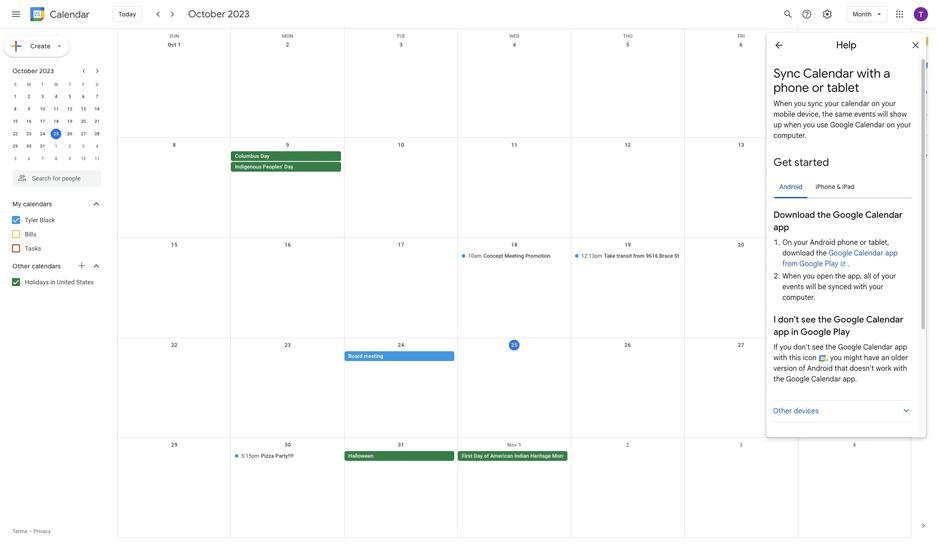 Task type: vqa. For each thing, say whether or not it's contained in the screenshot.
the top 31
yes



Task type: describe. For each thing, give the bounding box(es) containing it.
22 element
[[10, 129, 21, 139]]

1 vertical spatial october 2023
[[12, 67, 54, 75]]

1 t from the left
[[41, 82, 44, 87]]

12:13pm take transit from 9616 brace st to henry ford hospital
[[581, 253, 734, 259]]

30 for nov 1
[[285, 443, 291, 449]]

november 8 element
[[51, 154, 61, 164]]

board meeting
[[348, 353, 383, 360]]

month button
[[847, 4, 887, 25]]

5 inside 'element'
[[14, 156, 17, 161]]

16 inside october 2023 grid
[[26, 119, 31, 124]]

1 vertical spatial 2023
[[39, 67, 54, 75]]

today
[[119, 10, 136, 18]]

10 inside row
[[81, 156, 86, 161]]

sun
[[169, 33, 179, 39]]

promotion
[[526, 253, 551, 259]]

november 5 element
[[10, 154, 21, 164]]

31 for 1
[[40, 144, 45, 149]]

october 2023 grid
[[8, 78, 104, 165]]

25 inside grid
[[511, 342, 518, 349]]

settings menu image
[[822, 9, 833, 20]]

november 7 element
[[37, 154, 48, 164]]

first day of american indian heritage month button
[[458, 452, 568, 462]]

united
[[57, 279, 75, 286]]

10am concept meeting promotion
[[468, 253, 551, 259]]

1 horizontal spatial day
[[284, 164, 293, 170]]

31 element
[[37, 141, 48, 152]]

1 s from the left
[[14, 82, 17, 87]]

tyler black
[[25, 217, 55, 224]]

11 for october 2023
[[54, 107, 59, 111]]

mon
[[282, 33, 293, 39]]

to
[[681, 253, 686, 259]]

20 element
[[78, 116, 89, 127]]

9616
[[646, 253, 658, 259]]

take
[[604, 253, 615, 259]]

5 for 1
[[69, 94, 71, 99]]

indigenous
[[235, 164, 262, 170]]

meeting
[[364, 353, 383, 360]]

my calendars button
[[2, 197, 110, 211]]

1 horizontal spatial 2023
[[228, 8, 250, 20]]

month inside "button"
[[552, 454, 568, 460]]

21 inside october 2023 grid
[[95, 119, 100, 124]]

0 horizontal spatial october
[[12, 67, 38, 75]]

14
[[95, 107, 100, 111]]

6 for oct 1
[[740, 42, 743, 48]]

28 inside 28 element
[[95, 131, 100, 136]]

terms
[[12, 529, 27, 535]]

day for columbus
[[261, 153, 270, 159]]

tue
[[397, 33, 406, 39]]

my calendars
[[12, 200, 52, 208]]

nov
[[507, 443, 517, 449]]

18 inside 'element'
[[54, 119, 59, 124]]

Search for people text field
[[18, 171, 96, 187]]

26 inside october 2023 grid
[[67, 131, 72, 136]]

states
[[76, 279, 94, 286]]

15 inside grid
[[171, 242, 178, 248]]

27 inside "27" element
[[81, 131, 86, 136]]

november 4 element
[[92, 141, 102, 152]]

calendar heading
[[48, 8, 90, 21]]

9 for sun
[[286, 142, 289, 148]]

columbus
[[235, 153, 259, 159]]

black
[[40, 217, 55, 224]]

1 horizontal spatial 19
[[625, 242, 631, 248]]

transit
[[617, 253, 632, 259]]

calendars for other calendars
[[32, 263, 61, 271]]

29 for nov 1
[[171, 443, 178, 449]]

add other calendars image
[[77, 262, 86, 271]]

halloween
[[348, 454, 374, 460]]

5 for oct 1
[[626, 42, 630, 48]]

board
[[348, 353, 363, 360]]

27 element
[[78, 129, 89, 139]]

1 up 15 element
[[14, 94, 17, 99]]

privacy
[[34, 529, 51, 535]]

hospital
[[714, 253, 734, 259]]

november 1 element
[[51, 141, 61, 152]]

12 for sun
[[625, 142, 631, 148]]

ford
[[702, 253, 713, 259]]

november 9 element
[[64, 154, 75, 164]]

create
[[30, 42, 51, 50]]

support image
[[802, 9, 813, 20]]

american
[[490, 454, 513, 460]]

9 for october 2023
[[28, 107, 30, 111]]

main drawer image
[[11, 9, 21, 20]]

11 for sun
[[511, 142, 518, 148]]

first
[[462, 454, 473, 460]]

24 inside grid
[[398, 342, 404, 349]]

privacy link
[[34, 529, 51, 535]]

month inside popup button
[[853, 10, 872, 18]]

terms link
[[12, 529, 27, 535]]

30 element
[[24, 141, 34, 152]]

oct 1
[[168, 42, 181, 48]]

board meeting button
[[344, 352, 454, 361]]

22 inside october 2023 grid
[[13, 131, 18, 136]]

13 for october 2023
[[81, 107, 86, 111]]

10am
[[468, 253, 482, 259]]

calendar element
[[28, 5, 90, 25]]

bills
[[25, 231, 36, 238]]

today button
[[113, 4, 142, 25]]

29 for 1
[[13, 144, 18, 149]]

13 for sun
[[738, 142, 745, 148]]

pizza
[[261, 454, 274, 460]]

28 element
[[92, 129, 102, 139]]

row containing s
[[8, 78, 104, 91]]

concept
[[483, 253, 503, 259]]

other calendars button
[[2, 259, 110, 274]]

23 inside "element"
[[26, 131, 31, 136]]

1 vertical spatial 28
[[852, 342, 858, 349]]

1 horizontal spatial 26
[[625, 342, 631, 349]]

1 horizontal spatial october 2023
[[188, 8, 250, 20]]

terms – privacy
[[12, 529, 51, 535]]

25, today element
[[51, 129, 61, 139]]

day for first
[[474, 454, 483, 460]]

7 for 1
[[96, 94, 98, 99]]

november 3 element
[[78, 141, 89, 152]]

31 for nov 1
[[398, 443, 404, 449]]

1 right "oct"
[[178, 42, 181, 48]]

0 horizontal spatial 7
[[41, 156, 44, 161]]



Task type: locate. For each thing, give the bounding box(es) containing it.
10 inside grid
[[398, 142, 404, 148]]

0 vertical spatial 27
[[81, 131, 86, 136]]

15
[[13, 119, 18, 124], [171, 242, 178, 248]]

0 horizontal spatial 30
[[26, 144, 31, 149]]

month
[[853, 10, 872, 18], [552, 454, 568, 460]]

31 up halloween 'button'
[[398, 443, 404, 449]]

18 inside grid
[[511, 242, 518, 248]]

20
[[81, 119, 86, 124], [738, 242, 745, 248]]

9 up 16 element
[[28, 107, 30, 111]]

23 element
[[24, 129, 34, 139]]

november 2 element
[[64, 141, 75, 152]]

1 horizontal spatial 29
[[171, 443, 178, 449]]

first day of american indian heritage month
[[462, 454, 568, 460]]

7 for oct 1
[[853, 42, 856, 48]]

17 inside grid
[[398, 242, 404, 248]]

row containing sun
[[118, 29, 911, 39]]

tasks
[[25, 245, 41, 252]]

23
[[26, 131, 31, 136], [285, 342, 291, 349]]

9 up columbus day button
[[286, 142, 289, 148]]

0 horizontal spatial s
[[14, 82, 17, 87]]

grid
[[117, 29, 911, 539]]

0 vertical spatial 31
[[40, 144, 45, 149]]

29 inside october 2023 grid
[[13, 144, 18, 149]]

1 vertical spatial 21
[[852, 242, 858, 248]]

0 vertical spatial 20
[[81, 119, 86, 124]]

1 vertical spatial 22
[[171, 342, 178, 349]]

0 horizontal spatial 15
[[13, 119, 18, 124]]

24 up board meeting button
[[398, 342, 404, 349]]

11
[[54, 107, 59, 111], [511, 142, 518, 148], [95, 156, 100, 161]]

30
[[26, 144, 31, 149], [285, 443, 291, 449]]

row group
[[8, 91, 104, 165]]

0 vertical spatial month
[[853, 10, 872, 18]]

0 horizontal spatial 9
[[28, 107, 30, 111]]

0 horizontal spatial 6
[[28, 156, 30, 161]]

s right f
[[96, 82, 98, 87]]

1 vertical spatial 16
[[285, 242, 291, 248]]

cell
[[118, 151, 231, 173], [231, 151, 345, 173], [344, 151, 458, 173], [458, 151, 571, 173], [685, 151, 798, 173], [798, 151, 911, 173], [118, 251, 231, 262], [231, 251, 344, 262], [344, 251, 458, 262], [685, 251, 798, 262], [798, 251, 911, 262], [118, 352, 231, 362], [231, 352, 344, 362], [458, 352, 571, 362], [685, 352, 798, 362], [798, 352, 911, 362], [118, 452, 231, 463], [685, 452, 798, 463], [798, 452, 911, 463]]

0 vertical spatial 7
[[853, 42, 856, 48]]

30 up "party!!!!"
[[285, 443, 291, 449]]

–
[[29, 529, 32, 535]]

s left m
[[14, 82, 17, 87]]

0 horizontal spatial 23
[[26, 131, 31, 136]]

in
[[50, 279, 55, 286]]

other
[[12, 263, 30, 271]]

6
[[740, 42, 743, 48], [82, 94, 85, 99], [28, 156, 30, 161]]

9
[[28, 107, 30, 111], [286, 142, 289, 148], [69, 156, 71, 161]]

15 element
[[10, 116, 21, 127]]

6 down 30 element
[[28, 156, 30, 161]]

1 horizontal spatial 13
[[738, 142, 745, 148]]

0 horizontal spatial 31
[[40, 144, 45, 149]]

0 vertical spatial 21
[[95, 119, 100, 124]]

2023
[[228, 8, 250, 20], [39, 67, 54, 75]]

day down columbus day button
[[284, 164, 293, 170]]

16 element
[[24, 116, 34, 127]]

2 horizontal spatial day
[[474, 454, 483, 460]]

from
[[633, 253, 645, 259]]

0 vertical spatial 29
[[13, 144, 18, 149]]

25 cell
[[49, 128, 63, 140]]

10 element
[[37, 104, 48, 115]]

0 horizontal spatial 5
[[14, 156, 17, 161]]

cell containing columbus day
[[231, 151, 345, 173]]

oct
[[168, 42, 176, 48]]

2 s from the left
[[96, 82, 98, 87]]

thu
[[623, 33, 633, 39]]

14 element
[[92, 104, 102, 115]]

11 element
[[51, 104, 61, 115]]

wed
[[509, 33, 520, 39]]

12
[[67, 107, 72, 111], [625, 142, 631, 148]]

1 vertical spatial 20
[[738, 242, 745, 248]]

1 vertical spatial 25
[[511, 342, 518, 349]]

5 up 12 element
[[69, 94, 71, 99]]

1 vertical spatial month
[[552, 454, 568, 460]]

2 horizontal spatial 11
[[511, 142, 518, 148]]

0 vertical spatial 9
[[28, 107, 30, 111]]

2 vertical spatial 11
[[95, 156, 100, 161]]

31 inside grid
[[398, 443, 404, 449]]

f
[[82, 82, 85, 87]]

1 horizontal spatial october
[[188, 8, 226, 20]]

month right 'heritage'
[[552, 454, 568, 460]]

0 horizontal spatial day
[[261, 153, 270, 159]]

day inside "button"
[[474, 454, 483, 460]]

0 vertical spatial 6
[[740, 42, 743, 48]]

0 horizontal spatial 25
[[54, 131, 59, 136]]

0 horizontal spatial october 2023
[[12, 67, 54, 75]]

1 horizontal spatial 12
[[625, 142, 631, 148]]

2 t from the left
[[68, 82, 71, 87]]

my
[[12, 200, 21, 208]]

november 11 element
[[92, 154, 102, 164]]

heritage
[[531, 454, 551, 460]]

5:15pm
[[241, 454, 259, 460]]

7 inside grid
[[853, 42, 856, 48]]

0 horizontal spatial 24
[[40, 131, 45, 136]]

2 horizontal spatial 5
[[626, 42, 630, 48]]

1 vertical spatial 5
[[69, 94, 71, 99]]

2 vertical spatial 6
[[28, 156, 30, 161]]

1 vertical spatial 6
[[82, 94, 85, 99]]

day
[[261, 153, 270, 159], [284, 164, 293, 170], [474, 454, 483, 460]]

19 inside "element"
[[67, 119, 72, 124]]

columbus day indigenous peoples' day
[[235, 153, 293, 170]]

st
[[675, 253, 680, 259]]

1 vertical spatial 10
[[398, 142, 404, 148]]

column header inside row
[[798, 29, 911, 38]]

2 vertical spatial 5
[[14, 156, 17, 161]]

s
[[14, 82, 17, 87], [96, 82, 98, 87]]

21 element
[[92, 116, 102, 127]]

october 2023
[[188, 8, 250, 20], [12, 67, 54, 75]]

of
[[484, 454, 489, 460]]

13 inside "element"
[[81, 107, 86, 111]]

0 horizontal spatial 18
[[54, 119, 59, 124]]

1 horizontal spatial 18
[[511, 242, 518, 248]]

holidays in united states
[[25, 279, 94, 286]]

month right settings menu "icon"
[[853, 10, 872, 18]]

6 down f
[[82, 94, 85, 99]]

1 horizontal spatial 23
[[285, 342, 291, 349]]

5 down 29 element
[[14, 156, 17, 161]]

24 down 17 element
[[40, 131, 45, 136]]

19 down 12 element
[[67, 119, 72, 124]]

19
[[67, 119, 72, 124], [625, 242, 631, 248]]

25 inside 'element'
[[54, 131, 59, 136]]

1 horizontal spatial 24
[[398, 342, 404, 349]]

13
[[81, 107, 86, 111], [738, 142, 745, 148]]

1 vertical spatial 12
[[625, 142, 631, 148]]

column header
[[798, 29, 911, 38]]

2
[[286, 42, 289, 48], [28, 94, 30, 99], [69, 144, 71, 149], [626, 443, 630, 449]]

7 down month popup button
[[853, 42, 856, 48]]

1 down '25, today' 'element'
[[55, 144, 57, 149]]

november 6 element
[[24, 154, 34, 164]]

october
[[188, 8, 226, 20], [12, 67, 38, 75]]

2 horizontal spatial 10
[[398, 142, 404, 148]]

calendars for my calendars
[[23, 200, 52, 208]]

tyler
[[25, 217, 38, 224]]

28
[[95, 131, 100, 136], [852, 342, 858, 349]]

1
[[178, 42, 181, 48], [14, 94, 17, 99], [55, 144, 57, 149], [519, 443, 522, 449]]

indian
[[515, 454, 529, 460]]

calendars
[[23, 200, 52, 208], [32, 263, 61, 271]]

9 down november 2 element
[[69, 156, 71, 161]]

row containing 1
[[8, 91, 104, 103]]

1 horizontal spatial 7
[[96, 94, 98, 99]]

tab list
[[912, 29, 936, 514]]

19 up the transit
[[625, 242, 631, 248]]

grid containing oct 1
[[117, 29, 911, 539]]

17
[[40, 119, 45, 124], [398, 242, 404, 248]]

indigenous peoples' day button
[[231, 162, 341, 172]]

0 vertical spatial 26
[[67, 131, 72, 136]]

t left f
[[68, 82, 71, 87]]

1 horizontal spatial 17
[[398, 242, 404, 248]]

0 vertical spatial 17
[[40, 119, 45, 124]]

10
[[40, 107, 45, 111], [398, 142, 404, 148], [81, 156, 86, 161]]

12 inside october 2023 grid
[[67, 107, 72, 111]]

other calendars
[[12, 263, 61, 271]]

5
[[626, 42, 630, 48], [69, 94, 71, 99], [14, 156, 17, 161]]

0 vertical spatial 8
[[14, 107, 17, 111]]

1 vertical spatial 13
[[738, 142, 745, 148]]

0 vertical spatial 18
[[54, 119, 59, 124]]

0 horizontal spatial 8
[[14, 107, 17, 111]]

18 down 11 element
[[54, 119, 59, 124]]

november 10 element
[[78, 154, 89, 164]]

party!!!!
[[275, 454, 294, 460]]

16
[[26, 119, 31, 124], [285, 242, 291, 248]]

0 horizontal spatial 16
[[26, 119, 31, 124]]

29
[[13, 144, 18, 149], [171, 443, 178, 449]]

row group containing 1
[[8, 91, 104, 165]]

row containing oct 1
[[118, 38, 911, 138]]

t left w
[[41, 82, 44, 87]]

8 for sun
[[173, 142, 176, 148]]

day up peoples'
[[261, 153, 270, 159]]

12:13pm
[[581, 253, 602, 259]]

12 inside grid
[[625, 142, 631, 148]]

10 for october 2023
[[40, 107, 45, 111]]

1 vertical spatial 24
[[398, 342, 404, 349]]

0 horizontal spatial 28
[[95, 131, 100, 136]]

1 horizontal spatial 9
[[69, 156, 71, 161]]

day left of
[[474, 454, 483, 460]]

0 vertical spatial 24
[[40, 131, 45, 136]]

1 horizontal spatial 21
[[852, 242, 858, 248]]

row containing 5
[[8, 153, 104, 165]]

31 inside october 2023 grid
[[40, 144, 45, 149]]

24 element
[[37, 129, 48, 139]]

18 element
[[51, 116, 61, 127]]

6 down fri on the top
[[740, 42, 743, 48]]

12 element
[[64, 104, 75, 115]]

2 inside november 2 element
[[69, 144, 71, 149]]

1 horizontal spatial 16
[[285, 242, 291, 248]]

columbus day button
[[231, 151, 341, 161]]

1 vertical spatial 8
[[173, 142, 176, 148]]

1 horizontal spatial 27
[[738, 342, 745, 349]]

15 inside october 2023 grid
[[13, 119, 18, 124]]

17 element
[[37, 116, 48, 127]]

0 horizontal spatial t
[[41, 82, 44, 87]]

31 down 24 element
[[40, 144, 45, 149]]

1 vertical spatial 30
[[285, 443, 291, 449]]

0 horizontal spatial 29
[[13, 144, 18, 149]]

my calendars list
[[2, 213, 110, 256]]

fri
[[738, 33, 745, 39]]

1 horizontal spatial month
[[853, 10, 872, 18]]

0 horizontal spatial 2023
[[39, 67, 54, 75]]

10 for sun
[[398, 142, 404, 148]]

17 inside row group
[[40, 119, 45, 124]]

30 down '23' "element"
[[26, 144, 31, 149]]

0 vertical spatial october
[[188, 8, 226, 20]]

8
[[14, 107, 17, 111], [173, 142, 176, 148], [55, 156, 57, 161]]

1 horizontal spatial 20
[[738, 242, 745, 248]]

7
[[853, 42, 856, 48], [96, 94, 98, 99], [41, 156, 44, 161]]

24 inside 24 element
[[40, 131, 45, 136]]

1 vertical spatial 9
[[286, 142, 289, 148]]

1 horizontal spatial 6
[[82, 94, 85, 99]]

5:15pm pizza party!!!!
[[241, 454, 294, 460]]

20 inside grid
[[81, 119, 86, 124]]

2 vertical spatial 9
[[69, 156, 71, 161]]

18 up meeting
[[511, 242, 518, 248]]

5 down thu
[[626, 42, 630, 48]]

0 vertical spatial 10
[[40, 107, 45, 111]]

0 horizontal spatial 27
[[81, 131, 86, 136]]

0 vertical spatial 13
[[81, 107, 86, 111]]

29 element
[[10, 141, 21, 152]]

0 horizontal spatial 19
[[67, 119, 72, 124]]

13 element
[[78, 104, 89, 115]]

create button
[[4, 36, 69, 57]]

1 horizontal spatial 10
[[81, 156, 86, 161]]

calendars up tyler black
[[23, 200, 52, 208]]

0 horizontal spatial 22
[[13, 131, 18, 136]]

8 for october 2023
[[14, 107, 17, 111]]

7 up 14
[[96, 94, 98, 99]]

2 horizontal spatial 7
[[853, 42, 856, 48]]

holidays
[[25, 279, 49, 286]]

1 vertical spatial 7
[[96, 94, 98, 99]]

6 for 1
[[82, 94, 85, 99]]

brace
[[660, 253, 673, 259]]

30 for 1
[[26, 144, 31, 149]]

None search field
[[0, 167, 110, 187]]

1 vertical spatial 23
[[285, 342, 291, 349]]

1 vertical spatial calendars
[[32, 263, 61, 271]]

calendars up the in
[[32, 263, 61, 271]]

henry
[[687, 253, 701, 259]]

1 right the nov
[[519, 443, 522, 449]]

meeting
[[505, 253, 524, 259]]

7 down 31 element
[[41, 156, 44, 161]]

row
[[118, 29, 911, 39], [118, 38, 911, 138], [8, 78, 104, 91], [8, 91, 104, 103], [8, 103, 104, 115], [8, 115, 104, 128], [8, 128, 104, 140], [118, 138, 911, 238], [8, 140, 104, 153], [8, 153, 104, 165], [118, 238, 911, 338], [118, 338, 911, 439], [118, 439, 911, 539]]

1 vertical spatial 15
[[171, 242, 178, 248]]

0 vertical spatial calendars
[[23, 200, 52, 208]]

peoples'
[[263, 164, 283, 170]]

19 element
[[64, 116, 75, 127]]

3
[[400, 42, 403, 48], [41, 94, 44, 99], [82, 144, 85, 149], [740, 443, 743, 449]]

m
[[27, 82, 31, 87]]

calendar
[[50, 8, 90, 21]]

t
[[41, 82, 44, 87], [68, 82, 71, 87]]

30 inside 30 element
[[26, 144, 31, 149]]

1 vertical spatial 26
[[625, 342, 631, 349]]

1 horizontal spatial 8
[[55, 156, 57, 161]]

1 vertical spatial 29
[[171, 443, 178, 449]]

8 inside row
[[55, 156, 57, 161]]

2 horizontal spatial 9
[[286, 142, 289, 148]]

nov 1
[[507, 443, 522, 449]]

0 vertical spatial 15
[[13, 119, 18, 124]]

1 vertical spatial 17
[[398, 242, 404, 248]]

1 horizontal spatial 31
[[398, 443, 404, 449]]

21 inside grid
[[852, 242, 858, 248]]

8 inside grid
[[173, 142, 176, 148]]

1 horizontal spatial 22
[[171, 342, 178, 349]]

w
[[54, 82, 58, 87]]

0 vertical spatial day
[[261, 153, 270, 159]]

0 vertical spatial 30
[[26, 144, 31, 149]]

26 element
[[64, 129, 75, 139]]

12 for october 2023
[[67, 107, 72, 111]]

0 vertical spatial 11
[[54, 107, 59, 111]]

halloween button
[[344, 452, 454, 462]]

1 horizontal spatial t
[[68, 82, 71, 87]]



